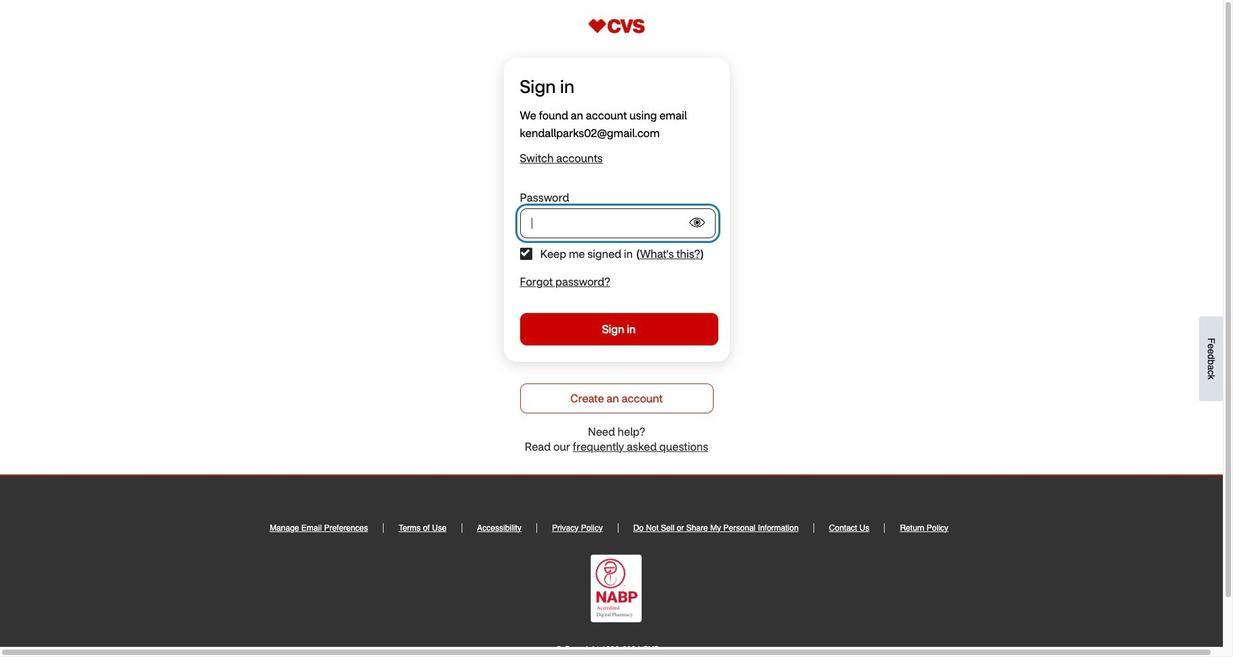 Task type: describe. For each thing, give the bounding box(es) containing it.
Show Password image field
[[689, 216, 705, 227]]



Task type: vqa. For each thing, say whether or not it's contained in the screenshot.
footer
yes



Task type: locate. For each thing, give the bounding box(es) containing it.
Password, edit, password must be 8 to 64 characters, password must include at least 1 number and 1 letter, password can't be your username or easily guessed words, like "password. password field
[[520, 208, 715, 238]]

footer
[[0, 474, 1233, 657]]



